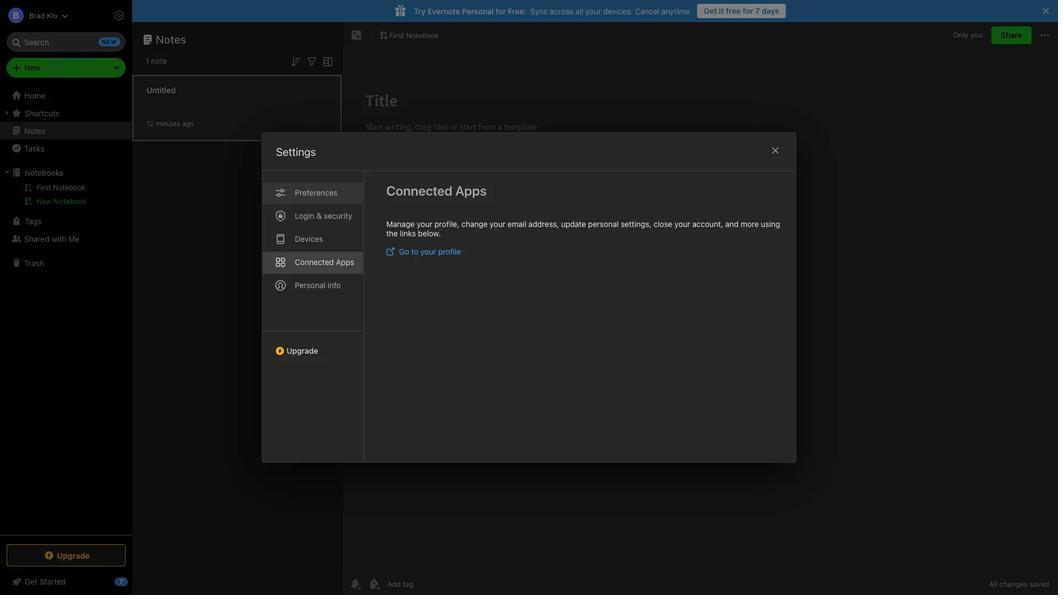 Task type: vqa. For each thing, say whether or not it's contained in the screenshot.
ADD TAG ICON
yes



Task type: describe. For each thing, give the bounding box(es) containing it.
1 horizontal spatial apps
[[455, 183, 487, 198]]

tags
[[25, 216, 42, 226]]

shared with me
[[24, 234, 80, 243]]

7
[[756, 6, 760, 15]]

expand notebooks image
[[3, 168, 12, 177]]

&
[[316, 211, 322, 221]]

the
[[386, 229, 398, 238]]

new for new notebook
[[36, 197, 51, 206]]

ago
[[182, 119, 194, 128]]

1 note
[[146, 56, 167, 66]]

close
[[654, 219, 673, 229]]

notebook for first notebook
[[406, 31, 439, 39]]

go to your profile button
[[386, 247, 461, 256]]

tree containing home
[[0, 87, 132, 535]]

email
[[508, 219, 527, 229]]

close image
[[769, 144, 782, 157]]

add a reminder image
[[349, 578, 362, 591]]

go
[[399, 247, 409, 256]]

tab list containing preferences
[[262, 171, 364, 463]]

1 vertical spatial upgrade button
[[7, 545, 126, 567]]

get
[[704, 6, 717, 15]]

notes inside notes link
[[24, 126, 45, 135]]

profile,
[[435, 219, 460, 229]]

untitled
[[147, 85, 176, 95]]

1 horizontal spatial connected apps
[[386, 183, 487, 198]]

share
[[1001, 30, 1023, 40]]

new for new
[[24, 63, 40, 72]]

shared
[[24, 234, 49, 243]]

using
[[761, 219, 780, 229]]

saved
[[1030, 580, 1050, 589]]

all
[[576, 6, 584, 16]]

connected apps inside 'tab list'
[[295, 257, 354, 267]]

me
[[69, 234, 80, 243]]

get it free for 7 days
[[704, 6, 780, 15]]

new notebook button
[[0, 195, 132, 208]]

tags button
[[0, 212, 132, 230]]

upgrade inside 'tab list'
[[287, 346, 318, 356]]

only
[[954, 30, 969, 39]]

first notebook
[[390, 31, 439, 39]]

cancel
[[635, 6, 660, 16]]

update
[[561, 219, 586, 229]]

home
[[24, 91, 45, 100]]

12
[[147, 119, 154, 128]]

settings image
[[112, 9, 126, 22]]

try evernote personal for free: sync across all your devices. cancel anytime.
[[414, 6, 692, 16]]

new notebook group
[[0, 181, 132, 212]]

connected inside 'tab list'
[[295, 257, 334, 267]]

new notebook
[[36, 197, 87, 206]]

devices.
[[604, 6, 633, 16]]

1
[[146, 56, 149, 66]]

info
[[328, 281, 341, 290]]

free:
[[508, 6, 527, 16]]

notebook for new notebook
[[54, 197, 87, 206]]

tasks button
[[0, 139, 132, 157]]

go to your profile
[[399, 247, 461, 256]]

settings,
[[621, 219, 652, 229]]

to
[[411, 247, 419, 256]]

1 horizontal spatial personal
[[462, 6, 494, 16]]

days
[[762, 6, 780, 15]]

manage
[[386, 219, 415, 229]]

change
[[462, 219, 488, 229]]

your right close
[[675, 219, 691, 229]]

and
[[726, 219, 739, 229]]



Task type: locate. For each thing, give the bounding box(es) containing it.
1 horizontal spatial for
[[743, 6, 754, 15]]

login & security
[[295, 211, 352, 221]]

0 vertical spatial new
[[24, 63, 40, 72]]

more
[[741, 219, 759, 229]]

add tag image
[[368, 578, 381, 591]]

your right links
[[417, 219, 433, 229]]

personal info
[[295, 281, 341, 290]]

get it free for 7 days button
[[697, 4, 786, 18]]

connected up personal info
[[295, 257, 334, 267]]

connected up manage at the top of the page
[[386, 183, 453, 198]]

trash link
[[0, 254, 132, 272]]

all changes saved
[[990, 580, 1050, 589]]

personal right evernote
[[462, 6, 494, 16]]

your
[[586, 6, 601, 16], [417, 219, 433, 229], [490, 219, 506, 229], [675, 219, 691, 229], [421, 247, 436, 256]]

apps up info
[[336, 257, 354, 267]]

home link
[[0, 87, 132, 104]]

apps
[[455, 183, 487, 198], [336, 257, 354, 267]]

0 vertical spatial upgrade
[[287, 346, 318, 356]]

for for free:
[[496, 6, 506, 16]]

0 horizontal spatial connected apps
[[295, 257, 354, 267]]

for for 7
[[743, 6, 754, 15]]

login
[[295, 211, 314, 221]]

below.
[[418, 229, 441, 238]]

your right all
[[586, 6, 601, 16]]

0 horizontal spatial upgrade
[[57, 551, 90, 560]]

connected apps
[[386, 183, 487, 198], [295, 257, 354, 267]]

tree
[[0, 87, 132, 535]]

with
[[52, 234, 66, 243]]

shared with me link
[[0, 230, 132, 248]]

personal
[[588, 219, 619, 229]]

notebook
[[406, 31, 439, 39], [54, 197, 87, 206]]

personal inside 'tab list'
[[295, 281, 326, 290]]

1 horizontal spatial notebook
[[406, 31, 439, 39]]

new inside button
[[36, 197, 51, 206]]

0 vertical spatial notebook
[[406, 31, 439, 39]]

share button
[[992, 26, 1032, 44]]

security
[[324, 211, 352, 221]]

1 horizontal spatial notes
[[156, 33, 186, 46]]

sync
[[530, 6, 548, 16]]

0 vertical spatial notes
[[156, 33, 186, 46]]

2 for from the left
[[496, 6, 506, 16]]

0 horizontal spatial upgrade button
[[7, 545, 126, 567]]

0 horizontal spatial for
[[496, 6, 506, 16]]

minutes
[[156, 119, 180, 128]]

0 horizontal spatial connected
[[295, 257, 334, 267]]

notes link
[[0, 122, 132, 139]]

shortcuts
[[25, 108, 59, 118]]

account,
[[693, 219, 724, 229]]

1 vertical spatial apps
[[336, 257, 354, 267]]

1 vertical spatial notes
[[24, 126, 45, 135]]

manage your profile, change your email address, update personal settings, close your account, and more using the links below.
[[386, 219, 780, 238]]

personal left info
[[295, 281, 326, 290]]

1 for from the left
[[743, 6, 754, 15]]

trash
[[24, 258, 44, 268]]

for left 7
[[743, 6, 754, 15]]

evernote
[[428, 6, 460, 16]]

across
[[550, 6, 574, 16]]

try
[[414, 6, 426, 16]]

note
[[151, 56, 167, 66]]

free
[[726, 6, 741, 15]]

you
[[971, 30, 983, 39]]

12 minutes ago
[[147, 119, 194, 128]]

notebook inside button
[[406, 31, 439, 39]]

settings
[[276, 146, 316, 158]]

expand note image
[[350, 29, 363, 42]]

new up tags
[[36, 197, 51, 206]]

upgrade button
[[262, 331, 364, 360], [7, 545, 126, 567]]

first notebook button
[[376, 28, 443, 43]]

new inside popup button
[[24, 63, 40, 72]]

connected
[[386, 183, 453, 198], [295, 257, 334, 267]]

notebooks link
[[0, 164, 132, 181]]

for
[[743, 6, 754, 15], [496, 6, 506, 16]]

0 horizontal spatial notes
[[24, 126, 45, 135]]

None search field
[[14, 32, 118, 52]]

connected apps up personal info
[[295, 257, 354, 267]]

1 vertical spatial personal
[[295, 281, 326, 290]]

new
[[24, 63, 40, 72], [36, 197, 51, 206]]

0 vertical spatial personal
[[462, 6, 494, 16]]

for inside "get it free for 7 days" 'button'
[[743, 6, 754, 15]]

0 vertical spatial connected
[[386, 183, 453, 198]]

Note Editor text field
[[342, 75, 1059, 573]]

1 vertical spatial connected apps
[[295, 257, 354, 267]]

anytime.
[[662, 6, 692, 16]]

1 horizontal spatial connected
[[386, 183, 453, 198]]

notes up note
[[156, 33, 186, 46]]

new up home
[[24, 63, 40, 72]]

1 vertical spatial connected
[[295, 257, 334, 267]]

notebook up tags button
[[54, 197, 87, 206]]

first
[[390, 31, 404, 39]]

address,
[[529, 219, 559, 229]]

notebooks
[[25, 168, 63, 177]]

tab list
[[262, 171, 364, 463]]

connected apps up "profile,"
[[386, 183, 487, 198]]

notebook inside button
[[54, 197, 87, 206]]

0 horizontal spatial apps
[[336, 257, 354, 267]]

it
[[719, 6, 724, 15]]

upgrade
[[287, 346, 318, 356], [57, 551, 90, 560]]

apps up change
[[455, 183, 487, 198]]

1 horizontal spatial upgrade
[[287, 346, 318, 356]]

your left email
[[490, 219, 506, 229]]

your right to
[[421, 247, 436, 256]]

1 horizontal spatial upgrade button
[[262, 331, 364, 360]]

all
[[990, 580, 998, 589]]

shortcuts button
[[0, 104, 132, 122]]

tasks
[[24, 144, 44, 153]]

preferences
[[295, 188, 338, 197]]

note window element
[[342, 22, 1059, 595]]

upgrade button inside 'tab list'
[[262, 331, 364, 360]]

0 horizontal spatial notebook
[[54, 197, 87, 206]]

0 vertical spatial connected apps
[[386, 183, 487, 198]]

notes
[[156, 33, 186, 46], [24, 126, 45, 135]]

for left free:
[[496, 6, 506, 16]]

changes
[[1000, 580, 1028, 589]]

notes up tasks
[[24, 126, 45, 135]]

0 vertical spatial apps
[[455, 183, 487, 198]]

Search text field
[[14, 32, 118, 52]]

1 vertical spatial notebook
[[54, 197, 87, 206]]

1 vertical spatial new
[[36, 197, 51, 206]]

only you
[[954, 30, 983, 39]]

links
[[400, 229, 416, 238]]

new button
[[7, 58, 126, 78]]

0 vertical spatial upgrade button
[[262, 331, 364, 360]]

1 vertical spatial upgrade
[[57, 551, 90, 560]]

notebook down try
[[406, 31, 439, 39]]

0 horizontal spatial personal
[[295, 281, 326, 290]]

devices
[[295, 234, 323, 244]]

personal
[[462, 6, 494, 16], [295, 281, 326, 290]]

profile
[[438, 247, 461, 256]]



